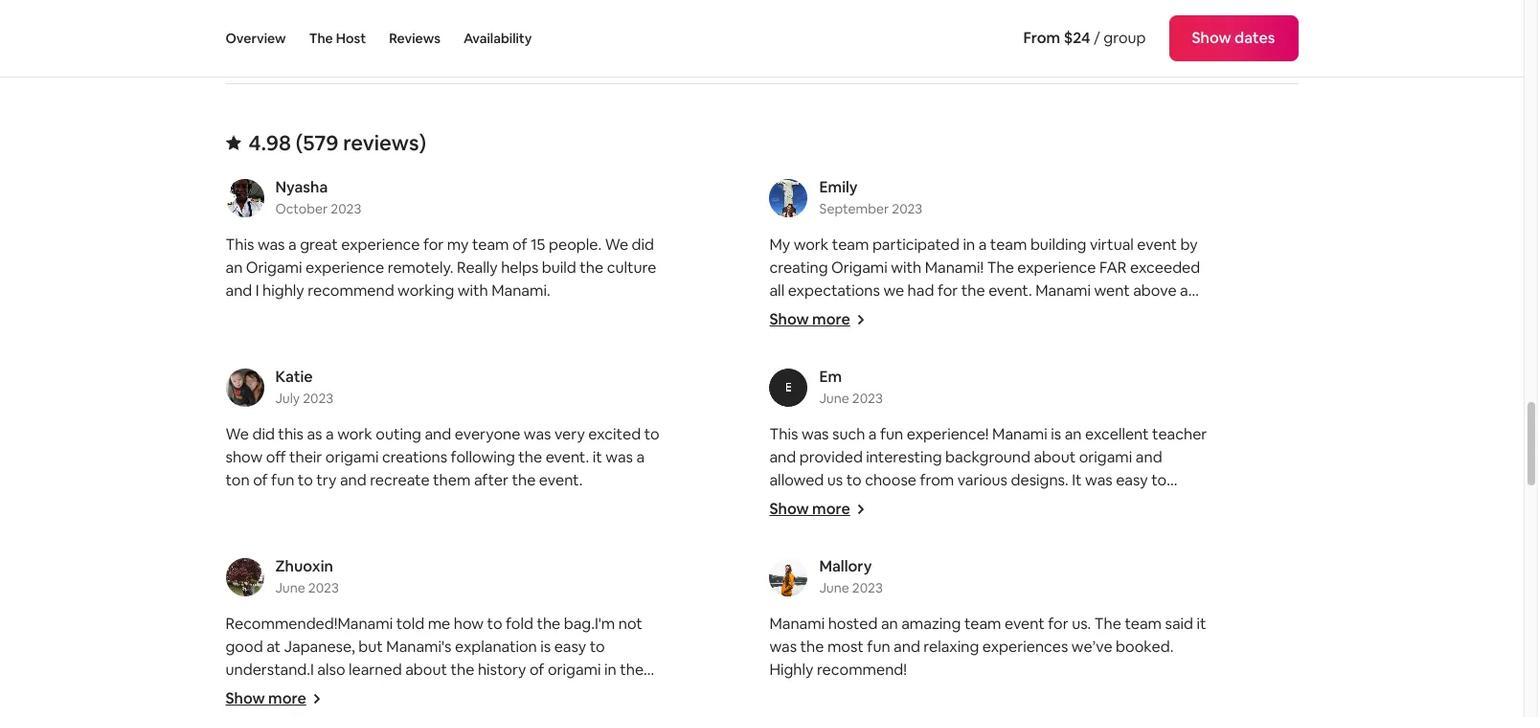 Task type: vqa. For each thing, say whether or not it's contained in the screenshot.
PROVIDED
yes



Task type: locate. For each thing, give the bounding box(es) containing it.
1 horizontal spatial us
[[849, 350, 865, 370]]

1 vertical spatial great
[[888, 464, 926, 485]]

a left larger
[[972, 516, 981, 536]]

steps
[[939, 372, 977, 393]]

october
[[275, 200, 328, 217]]

highly down friend,
[[1134, 516, 1176, 536]]

0 horizontal spatial easy
[[554, 637, 586, 657]]

and down nyasha image
[[226, 281, 252, 301]]

we
[[883, 281, 904, 301], [769, 372, 790, 393], [1125, 510, 1146, 531]]

great up practice at the bottom right of the page
[[888, 464, 926, 485]]

june inside zhuoxin june 2023
[[275, 579, 305, 597]]

to down expectations
[[826, 304, 842, 324]]

following
[[451, 447, 515, 467]]

without
[[1117, 5, 1165, 22]]

origami up it
[[1079, 447, 1132, 467]]

0 horizontal spatial event
[[769, 441, 809, 462]]

1 horizontal spatial about
[[1034, 447, 1076, 467]]

my work team participated in a team building virtual event by creating origami with manami! the experience far exceeded all expectations we had for the event. manami went above and beyond to ensure our team had multiple options of shapes to create, and walked us through the process step by step! the majority of us were brand new (and quite slow), so even when we requested to repeat steps or start from the beginning, manami was super patient and helpful! she did an excellent job of leading our large group of 20.  i cannot recommend this event enough, it was such a fun time and the hour flew by! our team had such a great time that many of our team members continued to practice over the weekend (we were so excited). thanks again manami for hosting such a fun event, we had a blast!
[[769, 235, 1207, 554]]

a down excited
[[636, 447, 645, 467]]

but
[[769, 516, 794, 536], [359, 637, 383, 657]]

more
[[812, 309, 850, 329], [812, 499, 850, 519], [268, 689, 306, 709]]

this inside the my work team participated in a team building virtual event by creating origami with manami! the experience far exceeded all expectations we had for the event. manami went above and beyond to ensure our team had multiple options of shapes to create, and walked us through the process step by step! the majority of us were brand new (and quite slow), so even when we requested to repeat steps or start from the beginning, manami was super patient and helpful! she did an excellent job of leading our large group of 20.  i cannot recommend this event enough, it was such a fun time and the hour flew by! our team had such a great time that many of our team members continued to practice over the weekend (we were so excited). thanks again manami for hosting such a fun event, we had a blast!
[[1146, 418, 1172, 439]]

of inside we did this as a work outing and everyone was very excited to show off their origami creations following the event. it was a ton of fun to try and recreate them after the event.
[[253, 470, 268, 490]]

it left :)
[[859, 539, 869, 559]]

emily image
[[769, 179, 808, 217], [769, 179, 808, 217]]

of down "went"
[[1110, 304, 1125, 324]]

the down manami!
[[961, 281, 985, 301]]

0 horizontal spatial origami
[[246, 258, 302, 278]]

2023
[[331, 200, 361, 217], [892, 200, 923, 217], [303, 390, 333, 407], [852, 390, 883, 407], [308, 579, 339, 597], [852, 579, 883, 597]]

for down over
[[923, 510, 944, 531]]

do
[[916, 516, 935, 536]]

and right the try
[[340, 470, 366, 490]]

1 horizontal spatial highly
[[1134, 516, 1176, 536]]

of right ton
[[253, 470, 268, 490]]

1 vertical spatial from
[[1036, 372, 1070, 393]]

2 horizontal spatial us
[[905, 327, 921, 347]]

and down teacher
[[1136, 447, 1162, 467]]

em
[[819, 367, 842, 387]]

2 vertical spatial us
[[827, 470, 843, 490]]

recommend!
[[817, 660, 907, 680]]

did right she
[[1070, 395, 1093, 416]]

did inside the my work team participated in a team building virtual event by creating origami with manami! the experience far exceeded all expectations we had for the event. manami went above and beyond to ensure our team had multiple options of shapes to create, and walked us through the process step by step! the majority of us were brand new (and quite slow), so even when we requested to repeat steps or start from the beginning, manami was super patient and helpful! she did an excellent job of leading our large group of 20.  i cannot recommend this event enough, it was such a fun time and the hour flew by! our team had such a great time that many of our team members continued to practice over the weekend (we were so excited). thanks again manami for hosting such a fun event, we had a blast!
[[1070, 395, 1093, 416]]

was left very
[[524, 424, 551, 444]]

and inside this was a great experience for my team of 15 people. we did an origami experience remotely. really helps build the culture and i highly recommend working with manami.
[[226, 281, 252, 301]]

show more for her
[[769, 499, 850, 519]]

about down manami's
[[405, 660, 447, 680]]

2023 inside mallory june 2023
[[852, 579, 883, 597]]

such down weekend
[[1003, 510, 1036, 531]]

about up designs.
[[1034, 447, 1076, 467]]

1 horizontal spatial group
[[1028, 516, 1071, 536]]

this inside this was such a fun experience!  manami is an excellent teacher and provided interesting background about origami and allowed us to choose from various designs.  it was easy to follow her and create beautiful shapes.  i did this with a friend, but it would great to do with a larger group as well.  i highly recommend it :)
[[1076, 493, 1102, 513]]

0 vertical spatial as
[[307, 424, 322, 444]]

0 vertical spatial our
[[896, 304, 919, 324]]

1 horizontal spatial this
[[1076, 493, 1102, 513]]

1 vertical spatial more
[[812, 499, 850, 519]]

1 vertical spatial as
[[1074, 516, 1089, 536]]

we
[[605, 235, 628, 255], [226, 424, 249, 444]]

june for em
[[819, 390, 849, 407]]

and inside join easily and participate from home without a lot of prep.
[[1144, 0, 1167, 5]]

did inside this was such a fun experience!  manami is an excellent teacher and provided interesting background about origami and allowed us to choose from various designs.  it was easy to follow her and create beautiful shapes.  i did this with a friend, but it would great to do with a larger group as well.  i highly recommend it :)
[[1051, 493, 1073, 513]]

group inside the my work team participated in a team building virtual event by creating origami with manami! the experience far exceeded all expectations we had for the event. manami went above and beyond to ensure our team had multiple options of shapes to create, and walked us through the process step by step! the majority of us were brand new (and quite slow), so even when we requested to repeat steps or start from the beginning, manami was super patient and helpful! she did an excellent job of leading our large group of 20.  i cannot recommend this event enough, it was such a fun time and the hour flew by! our team had such a great time that many of our team members continued to practice over the weekend (we were so excited). thanks again manami for hosting such a fun event, we had a blast!
[[908, 418, 950, 439]]

1 vertical spatial so
[[1122, 487, 1138, 508]]

we up culture
[[605, 235, 628, 255]]

of inside this was a great experience for my team of 15 people. we did an origami experience remotely. really helps build the culture and i highly recommend working with manami.
[[512, 235, 527, 255]]

multiple
[[993, 304, 1050, 324]]

$24
[[1064, 28, 1090, 48]]

1 vertical spatial easy
[[554, 637, 586, 657]]

easy
[[1116, 470, 1148, 490], [554, 637, 586, 657]]

allowed
[[769, 470, 824, 490]]

origami up expectations
[[831, 258, 888, 278]]

it right said
[[1197, 614, 1206, 634]]

0 horizontal spatial so
[[1103, 350, 1119, 370]]

event up the allowed
[[769, 441, 809, 462]]

2023 up large
[[852, 390, 883, 407]]

this for this was such a fun experience!  manami is an excellent teacher and provided interesting background about origami and allowed us to choose from various designs.  it was easy to follow her and create beautiful shapes.  i did this with a friend, but it would great to do with a larger group as well.  i highly recommend it :)
[[769, 424, 798, 444]]

availability button
[[463, 0, 532, 77]]

an
[[226, 258, 243, 278], [1096, 395, 1113, 416], [1065, 424, 1082, 444], [881, 614, 898, 634]]

was down large
[[886, 441, 914, 462]]

practice
[[863, 487, 921, 508]]

the up (and
[[984, 327, 1008, 347]]

i right well. at the right bottom of page
[[1127, 516, 1131, 536]]

we down majority
[[769, 372, 790, 393]]

large
[[869, 418, 905, 439]]

so left the even
[[1103, 350, 1119, 370]]

this inside this was such a fun experience!  manami is an excellent teacher and provided interesting background about origami and allowed us to choose from various designs.  it was easy to follow her and create beautiful shapes.  i did this with a friend, but it would great to do with a larger group as well.  i highly recommend it :)
[[769, 424, 798, 444]]

did
[[632, 235, 654, 255], [1070, 395, 1093, 416], [252, 424, 275, 444], [1051, 493, 1073, 513]]

overview button
[[226, 0, 286, 77]]

she
[[1041, 395, 1067, 416]]

1 vertical spatial highly
[[1134, 516, 1176, 536]]

mallory image
[[769, 558, 808, 597], [769, 558, 808, 597]]

0 horizontal spatial from
[[920, 470, 954, 490]]

blast!
[[769, 533, 808, 554]]

an inside manami hosted an amazing team event for us. the team said it was the most fun and relaxing experiences we've booked. highly recommend!
[[881, 614, 898, 634]]

were up event,
[[1083, 487, 1118, 508]]

and up the allowed
[[769, 447, 796, 467]]

highly inside this was a great experience for my team of 15 people. we did an origami experience remotely. really helps build the culture and i highly recommend working with manami.
[[262, 281, 304, 301]]

0 horizontal spatial we
[[226, 424, 249, 444]]

2 vertical spatial event
[[1005, 614, 1045, 634]]

0 vertical spatial easy
[[1116, 470, 1148, 490]]

1 vertical spatial show more
[[769, 499, 850, 519]]

the right us.
[[1094, 614, 1121, 634]]

highly down october
[[262, 281, 304, 301]]

2 origami from the left
[[831, 258, 888, 278]]

creating
[[769, 258, 828, 278]]

about inside this was such a fun experience!  manami is an excellent teacher and provided interesting background about origami and allowed us to choose from various designs.  it was easy to follow her and create beautiful shapes.  i did this with a friend, but it would great to do with a larger group as well.  i highly recommend it :)
[[1034, 447, 1076, 467]]

1 horizontal spatial we
[[883, 281, 904, 301]]

exceeded
[[1130, 258, 1200, 278]]

told
[[396, 614, 424, 634]]

the up it
[[1057, 441, 1081, 462]]

it inside we did this as a work outing and everyone was very excited to show off their origami creations following the event. it was a ton of fun to try and recreate them after the event.
[[593, 447, 602, 467]]

larger
[[984, 516, 1025, 536]]

experience down building
[[1017, 258, 1096, 278]]

1 horizontal spatial in
[[963, 235, 975, 255]]

0 vertical spatial excellent
[[1117, 395, 1180, 416]]

recommended!manami told me how to fold the bag.i'm not good at japanese, but manami's explanation is easy to understand.i also learned about the history of origami in the lecture.
[[226, 614, 644, 703]]

1 horizontal spatial origami
[[548, 660, 601, 680]]

ton
[[226, 470, 250, 490]]

this inside this was a great experience for my team of 15 people. we did an origami experience remotely. really helps build the culture and i highly recommend working with manami.
[[226, 235, 254, 255]]

excellent down beginning,
[[1117, 395, 1180, 416]]

was
[[258, 235, 285, 255], [828, 395, 856, 416], [524, 424, 551, 444], [801, 424, 829, 444], [886, 441, 914, 462], [606, 447, 633, 467], [1085, 470, 1113, 490], [769, 637, 797, 657]]

1 vertical spatial recommend
[[1056, 418, 1143, 439]]

event
[[1137, 235, 1177, 255], [769, 441, 809, 462], [1005, 614, 1045, 634]]

an down nyasha icon
[[226, 258, 243, 278]]

0 horizontal spatial as
[[307, 424, 322, 444]]

1 vertical spatial excellent
[[1085, 424, 1149, 444]]

experience
[[341, 235, 420, 255], [306, 258, 384, 278], [1017, 258, 1096, 278]]

2 horizontal spatial origami
[[1079, 447, 1132, 467]]

great inside this was a great experience for my team of 15 people. we did an origami experience remotely. really helps build the culture and i highly recommend working with manami.
[[300, 235, 338, 255]]

0 vertical spatial in
[[963, 235, 975, 255]]

to up super on the right bottom
[[870, 372, 885, 393]]

fun inside this was such a fun experience!  manami is an excellent teacher and provided interesting background about origami and allowed us to choose from various designs.  it was easy to follow her and create beautiful shapes.  i did this with a friend, but it would great to do with a larger group as well.  i highly recommend it :)
[[880, 424, 903, 444]]

a down super on the right bottom
[[868, 424, 877, 444]]

an left hour
[[1065, 424, 1082, 444]]

0 horizontal spatial we
[[769, 372, 790, 393]]

team up relaxing
[[964, 614, 1001, 634]]

excellent inside this was such a fun experience!  manami is an excellent teacher and provided interesting background about origami and allowed us to choose from various designs.  it was easy to follow her and create beautiful shapes.  i did this with a friend, but it would great to do with a larger group as well.  i highly recommend it :)
[[1085, 424, 1149, 444]]

1 horizontal spatial event
[[1005, 614, 1045, 634]]

with inside the my work team participated in a team building virtual event by creating origami with manami! the experience far exceeded all expectations we had for the event. manami went above and beyond to ensure our team had multiple options of shapes to create, and walked us through the process step by step! the majority of us were brand new (and quite slow), so even when we requested to repeat steps or start from the beginning, manami was super patient and helpful! she did an excellent job of leading our large group of 20.  i cannot recommend this event enough, it was such a fun time and the hour flew by! our team had such a great time that many of our team members continued to practice over the weekend (we were so excited). thanks again manami for hosting such a fun event, we had a blast!
[[891, 258, 922, 278]]

manami
[[1036, 281, 1091, 301], [769, 395, 825, 416], [992, 424, 1048, 444], [865, 510, 920, 531], [769, 614, 825, 634]]

1 horizontal spatial but
[[769, 516, 794, 536]]

1 horizontal spatial were
[[1083, 487, 1118, 508]]

us inside this was such a fun experience!  manami is an excellent teacher and provided interesting background about origami and allowed us to choose from various designs.  it was easy to follow her and create beautiful shapes.  i did this with a friend, but it would great to do with a larger group as well.  i highly recommend it :)
[[827, 470, 843, 490]]

1 vertical spatial we
[[769, 372, 790, 393]]

/
[[1094, 28, 1100, 48]]

as inside we did this as a work outing and everyone was very excited to show off their origami creations following the event. it was a ton of fun to try and recreate them after the event.
[[307, 424, 322, 444]]

1 horizontal spatial our
[[896, 304, 919, 324]]

origami inside this was a great experience for my team of 15 people. we did an origami experience remotely. really helps build the culture and i highly recommend working with manami.
[[246, 258, 302, 278]]

1 vertical spatial about
[[405, 660, 447, 680]]

the inside button
[[309, 30, 333, 47]]

continued
[[769, 487, 841, 508]]

such down enough,
[[840, 464, 873, 485]]

show more button for beyond
[[769, 309, 866, 329]]

team inside this was a great experience for my team of 15 people. we did an origami experience remotely. really helps build the culture and i highly recommend working with manami.
[[472, 235, 509, 255]]

us
[[905, 327, 921, 347], [849, 350, 865, 370], [827, 470, 843, 490]]

great up :)
[[856, 516, 894, 536]]

fun up interesting at bottom
[[880, 424, 903, 444]]

1 horizontal spatial this
[[769, 424, 798, 444]]

origami down october
[[246, 258, 302, 278]]

show
[[1192, 28, 1231, 48], [769, 309, 809, 329], [769, 499, 809, 519], [226, 689, 265, 709]]

follow
[[769, 493, 812, 513]]

so up well. at the right bottom of page
[[1122, 487, 1138, 508]]

list
[[218, 177, 1306, 717]]

an inside this was a great experience for my team of 15 people. we did an origami experience remotely. really helps build the culture and i highly recommend working with manami.
[[226, 258, 243, 278]]

1 horizontal spatial by
[[1180, 235, 1198, 255]]

slow),
[[1059, 350, 1099, 370]]

was inside manami hosted an amazing team event for us. the team said it was the most fun and relaxing experiences we've booked. highly recommend!
[[769, 637, 797, 657]]

1 horizontal spatial origami
[[831, 258, 888, 278]]

1 vertical spatial our
[[843, 418, 866, 439]]

0 vertical spatial is
[[1051, 424, 1061, 444]]

show down the allowed
[[769, 499, 809, 519]]

2023 for zhuoxin
[[308, 579, 339, 597]]

to left "do"
[[898, 516, 913, 536]]

about inside recommended!manami told me how to fold the bag.i'm not good at japanese, but manami's explanation is easy to understand.i also learned about the history of origami in the lecture.
[[405, 660, 447, 680]]

1 vertical spatial but
[[359, 637, 383, 657]]

emily
[[819, 177, 858, 197]]

0 horizontal spatial group
[[908, 418, 950, 439]]

for inside this was a great experience for my team of 15 people. we did an origami experience remotely. really helps build the culture and i highly recommend working with manami.
[[423, 235, 444, 255]]

origami inside the my work team participated in a team building virtual event by creating origami with manami! the experience far exceeded all expectations we had for the event. manami went above and beyond to ensure our team had multiple options of shapes to create, and walked us through the process step by step! the majority of us were brand new (and quite slow), so even when we requested to repeat steps or start from the beginning, manami was super patient and helpful! she did an excellent job of leading our large group of 20.  i cannot recommend this event enough, it was such a fun time and the hour flew by! our team had such a great time that many of our team members continued to practice over the weekend (we were so excited). thanks again manami for hosting such a fun event, we had a blast!
[[831, 258, 888, 278]]

recommend
[[308, 281, 394, 301], [1056, 418, 1143, 439], [769, 539, 856, 559]]

2 horizontal spatial we
[[1125, 510, 1146, 531]]

or
[[981, 372, 995, 393]]

2023 inside nyasha october 2023
[[331, 200, 361, 217]]

2 vertical spatial group
[[1028, 516, 1071, 536]]

team up really
[[472, 235, 509, 255]]

origami down bag.i'm
[[548, 660, 601, 680]]

show more button
[[769, 309, 866, 329], [769, 499, 866, 519], [226, 689, 322, 709]]

booked.
[[1116, 637, 1174, 657]]

2023 for emily
[[892, 200, 923, 217]]

2 vertical spatial our
[[1057, 464, 1081, 485]]

i inside the my work team participated in a team building virtual event by creating origami with manami! the experience far exceeded all expectations we had for the event. manami went above and beyond to ensure our team had multiple options of shapes to create, and walked us through the process step by step! the majority of us were brand new (and quite slow), so even when we requested to repeat steps or start from the beginning, manami was super patient and helpful! she did an excellent job of leading our large group of 20.  i cannot recommend this event enough, it was such a fun time and the hour flew by! our team had such a great time that many of our team members continued to practice over the weekend (we were so excited). thanks again manami for hosting such a fun event, we had a blast!
[[996, 418, 1000, 439]]

this inside we did this as a work outing and everyone was very excited to show off their origami creations following the event. it was a ton of fun to try and recreate them after the event.
[[278, 424, 304, 444]]

june down mallory
[[819, 579, 849, 597]]

but inside this was such a fun experience!  manami is an excellent teacher and provided interesting background about origami and allowed us to choose from various designs.  it was easy to follow her and create beautiful shapes.  i did this with a friend, but it would great to do with a larger group as well.  i highly recommend it :)
[[769, 516, 794, 536]]

2023 inside katie july 2023
[[303, 390, 333, 407]]

work inside the my work team participated in a team building virtual event by creating origami with manami! the experience far exceeded all expectations we had for the event. manami went above and beyond to ensure our team had multiple options of shapes to create, and walked us through the process step by step! the majority of us were brand new (and quite slow), so even when we requested to repeat steps or start from the beginning, manami was super patient and helpful! she did an excellent job of leading our large group of 20.  i cannot recommend this event enough, it was such a fun time and the hour flew by! our team had such a great time that many of our team members continued to practice over the weekend (we were so excited). thanks again manami for hosting such a fun event, we had a blast!
[[794, 235, 829, 255]]

katie image
[[226, 369, 264, 407], [226, 369, 264, 407]]

such up "provided"
[[832, 424, 865, 444]]

reviews)
[[343, 129, 426, 156]]

enough,
[[813, 441, 870, 462]]

1 vertical spatial time
[[929, 464, 961, 485]]

did up off
[[252, 424, 275, 444]]

june for mallory
[[819, 579, 849, 597]]

the up highly
[[800, 637, 824, 657]]

1 horizontal spatial as
[[1074, 516, 1089, 536]]

in down bag.i'm
[[604, 660, 616, 680]]

for
[[423, 235, 444, 255], [937, 281, 958, 301], [923, 510, 944, 531], [1048, 614, 1068, 634]]

the left 'host'
[[309, 30, 333, 47]]

time up many
[[991, 441, 1024, 462]]

from up she
[[1036, 372, 1070, 393]]

1 horizontal spatial is
[[1051, 424, 1061, 444]]

we inside this was a great experience for my team of 15 people. we did an origami experience remotely. really helps build the culture and i highly recommend working with manami.
[[605, 235, 628, 255]]

majority
[[769, 350, 828, 370]]

nyasha image
[[226, 179, 264, 217]]

an right "hosted"
[[881, 614, 898, 634]]

zhuoxin image
[[226, 558, 264, 597]]

how
[[454, 614, 484, 634]]

2023 for mallory
[[852, 579, 883, 597]]

said
[[1165, 614, 1193, 634]]

experience!
[[907, 424, 989, 444]]

with inside this was a great experience for my team of 15 people. we did an origami experience remotely. really helps build the culture and i highly recommend working with manami.
[[458, 281, 488, 301]]

2023 inside emily september 2023
[[892, 200, 923, 217]]

0 vertical spatial us
[[905, 327, 921, 347]]

highly
[[262, 281, 304, 301], [1134, 516, 1176, 536]]

1 vertical spatial event.
[[546, 447, 589, 467]]

from inside join easily and participate from home without a lot of prep.
[[1241, 0, 1271, 5]]

lot
[[1178, 5, 1194, 22]]

manami.
[[492, 281, 550, 301]]

0 vertical spatial event.
[[988, 281, 1032, 301]]

0 vertical spatial were
[[868, 350, 903, 370]]

0 vertical spatial recommend
[[308, 281, 394, 301]]

2 vertical spatial recommend
[[769, 539, 856, 559]]

june down em
[[819, 390, 849, 407]]

fun down off
[[271, 470, 294, 490]]

1 origami from the left
[[246, 258, 302, 278]]

show dates
[[1192, 28, 1275, 48]]

recommend down remotely.
[[308, 281, 394, 301]]

reviews
[[389, 30, 440, 47]]

0 horizontal spatial but
[[359, 637, 383, 657]]

by up exceeded
[[1180, 235, 1198, 255]]

1 vertical spatial in
[[604, 660, 616, 680]]

with down beautiful
[[938, 516, 969, 536]]

step
[[1070, 327, 1102, 347]]

was down the requested
[[828, 395, 856, 416]]

show more for beyond
[[769, 309, 850, 329]]

was down october
[[258, 235, 285, 255]]

0 vertical spatial about
[[1034, 447, 1076, 467]]

a inside this was a great experience for my team of 15 people. we did an origami experience remotely. really helps build the culture and i highly recommend working with manami.
[[288, 235, 297, 255]]

easy inside this was such a fun experience!  manami is an excellent teacher and provided interesting background about origami and allowed us to choose from various designs.  it was easy to follow her and create beautiful shapes.  i did this with a friend, but it would great to do with a larger group as well.  i highly recommend it :)
[[1116, 470, 1148, 490]]

origami up the try
[[325, 447, 379, 467]]

with down "participated"
[[891, 258, 922, 278]]

0 vertical spatial we
[[883, 281, 904, 301]]

the
[[580, 258, 603, 278], [961, 281, 985, 301], [984, 327, 1008, 347], [1074, 372, 1097, 393], [1057, 441, 1081, 462], [518, 447, 542, 467], [512, 470, 536, 490], [959, 487, 983, 508], [537, 614, 561, 634], [800, 637, 824, 657], [451, 660, 474, 680], [620, 660, 644, 680]]

group
[[1104, 28, 1146, 48], [908, 418, 950, 439], [1028, 516, 1071, 536]]

flew
[[1120, 441, 1150, 462]]

0 vertical spatial this
[[226, 235, 254, 255]]

a left friend,
[[1139, 493, 1148, 513]]

was up highly
[[769, 637, 797, 657]]

of inside recommended!manami told me how to fold the bag.i'm not good at japanese, but manami's explanation is easy to understand.i also learned about the history of origami in the lecture.
[[530, 660, 544, 680]]

0 vertical spatial event
[[1137, 235, 1177, 255]]

2 vertical spatial we
[[1125, 510, 1146, 531]]

2 horizontal spatial recommend
[[1056, 418, 1143, 439]]

list containing nyasha
[[218, 177, 1306, 717]]

well.
[[1093, 516, 1124, 536]]

origami inside this was such a fun experience!  manami is an excellent teacher and provided interesting background about origami and allowed us to choose from various designs.  it was easy to follow her and create beautiful shapes.  i did this with a friend, but it would great to do with a larger group as well.  i highly recommend it :)
[[1079, 447, 1132, 467]]

june inside the em june 2023
[[819, 390, 849, 407]]

time
[[991, 441, 1024, 462], [929, 464, 961, 485]]

experience inside the my work team participated in a team building virtual event by creating origami with manami! the experience far exceeded all expectations we had for the event. manami went above and beyond to ensure our team had multiple options of shapes to create, and walked us through the process step by step! the majority of us were brand new (and quite slow), so even when we requested to repeat steps or start from the beginning, manami was super patient and helpful! she did an excellent job of leading our large group of 20.  i cannot recommend this event enough, it was such a fun time and the hour flew by! our team had such a great time that many of our team members continued to practice over the weekend (we were so excited). thanks again manami for hosting such a fun event, we had a blast!
[[1017, 258, 1096, 278]]

an inside the my work team participated in a team building virtual event by creating origami with manami! the experience far exceeded all expectations we had for the event. manami went above and beyond to ensure our team had multiple options of shapes to create, and walked us through the process step by step! the majority of us were brand new (and quite slow), so even when we requested to repeat steps or start from the beginning, manami was super patient and helpful! she did an excellent job of leading our large group of 20.  i cannot recommend this event enough, it was such a fun time and the hour flew by! our team had such a great time that many of our team members continued to practice over the weekend (we were so excited). thanks again manami for hosting such a fun event, we had a blast!
[[1096, 395, 1113, 416]]

0 horizontal spatial is
[[540, 637, 551, 657]]

zhuoxin image
[[226, 558, 264, 597]]

1 vertical spatial this
[[769, 424, 798, 444]]

of
[[512, 235, 527, 255], [1110, 304, 1125, 324], [831, 350, 846, 370], [769, 418, 784, 439], [954, 418, 969, 439], [1039, 464, 1054, 485], [253, 470, 268, 490], [530, 660, 544, 680]]

2023 up "participated"
[[892, 200, 923, 217]]

lecture.
[[226, 683, 279, 703]]

em image
[[769, 369, 808, 407]]

1 vertical spatial show more button
[[769, 499, 866, 519]]

i down nyasha image
[[255, 281, 259, 301]]

june inside mallory june 2023
[[819, 579, 849, 597]]

2 vertical spatial from
[[920, 470, 954, 490]]

show for this was such a fun experience!  manami is an excellent teacher and provided interesting background about origami and allowed us to choose from various designs.  it was easy to follow her and create beautiful shapes.  i did this with a friend, but it would great to do with a larger group as well.  i highly recommend it :)
[[769, 499, 809, 519]]

0 horizontal spatial us
[[827, 470, 843, 490]]

2023 for em
[[852, 390, 883, 407]]

fold
[[506, 614, 533, 634]]

mallory june 2023
[[819, 556, 883, 597]]

such inside this was such a fun experience!  manami is an excellent teacher and provided interesting background about origami and allowed us to choose from various designs.  it was easy to follow her and create beautiful shapes.  i did this with a friend, but it would great to do with a larger group as well.  i highly recommend it :)
[[832, 424, 865, 444]]

the down people.
[[580, 258, 603, 278]]

2 horizontal spatial our
[[1057, 464, 1081, 485]]

far
[[1099, 258, 1127, 278]]

is down she
[[1051, 424, 1061, 444]]

of left '15'
[[512, 235, 527, 255]]

show more button for her
[[769, 499, 866, 519]]

2023 inside the em june 2023
[[852, 390, 883, 407]]

2023 right october
[[331, 200, 361, 217]]

we've
[[1072, 637, 1112, 657]]

0 horizontal spatial origami
[[325, 447, 379, 467]]

0 vertical spatial but
[[769, 516, 794, 536]]

0 horizontal spatial recommend
[[308, 281, 394, 301]]

zhuoxin
[[275, 556, 333, 576]]

2 horizontal spatial from
[[1241, 0, 1271, 5]]

1 horizontal spatial time
[[991, 441, 1024, 462]]

1 vertical spatial were
[[1083, 487, 1118, 508]]

0 horizontal spatial this
[[278, 424, 304, 444]]

options
[[1054, 304, 1107, 324]]

1 vertical spatial us
[[849, 350, 865, 370]]

with
[[891, 258, 922, 278], [458, 281, 488, 301], [1105, 493, 1136, 513], [938, 516, 969, 536]]

of left 20.
[[954, 418, 969, 439]]

more for beyond
[[812, 309, 850, 329]]

the up when
[[1164, 327, 1191, 347]]

0 horizontal spatial this
[[226, 235, 254, 255]]

in up manami!
[[963, 235, 975, 255]]

an down beginning,
[[1096, 395, 1113, 416]]

but inside recommended!manami told me how to fold the bag.i'm not good at japanese, but manami's explanation is easy to understand.i also learned about the history of origami in the lecture.
[[359, 637, 383, 657]]

0 horizontal spatial work
[[337, 424, 372, 444]]

0 vertical spatial so
[[1103, 350, 1119, 370]]

0 vertical spatial show more button
[[769, 309, 866, 329]]

0 vertical spatial show more
[[769, 309, 850, 329]]

0 horizontal spatial highly
[[262, 281, 304, 301]]

emily september 2023
[[819, 177, 923, 217]]

2 horizontal spatial event
[[1137, 235, 1177, 255]]

(and
[[985, 350, 1016, 370]]

but down follow
[[769, 516, 794, 536]]

1 vertical spatial is
[[540, 637, 551, 657]]

beautiful
[[921, 493, 984, 513]]

did inside this was a great experience for my team of 15 people. we did an origami experience remotely. really helps build the culture and i highly recommend working with manami.
[[632, 235, 654, 255]]

1 horizontal spatial from
[[1036, 372, 1070, 393]]

show down of prep.
[[1192, 28, 1231, 48]]

1 horizontal spatial recommend
[[769, 539, 856, 559]]

we up show on the bottom left of the page
[[226, 424, 249, 444]]

origami inside we did this as a work outing and everyone was very excited to show off their origami creations following the event. it was a ton of fun to try and recreate them after the event.
[[325, 447, 379, 467]]

2023 inside zhuoxin june 2023
[[308, 579, 339, 597]]

20.
[[972, 418, 993, 439]]

0 horizontal spatial in
[[604, 660, 616, 680]]

try
[[316, 470, 337, 490]]



Task type: describe. For each thing, give the bounding box(es) containing it.
is inside recommended!manami told me how to fold the bag.i'm not good at japanese, but manami's explanation is easy to understand.i also learned about the history of origami in the lecture.
[[540, 637, 551, 657]]

all
[[769, 281, 785, 301]]

the up hosting at the right of the page
[[959, 487, 983, 508]]

choose
[[865, 470, 916, 490]]

was right it
[[1085, 470, 1113, 490]]

and up em
[[822, 327, 848, 347]]

fun inside we did this as a work outing and everyone was very excited to show off their origami creations following the event. it was a ton of fun to try and recreate them after the event.
[[271, 470, 294, 490]]

fun inside manami hosted an amazing team event for us. the team said it was the most fun and relaxing experiences we've booked. highly recommend!
[[867, 637, 890, 657]]

to up explanation
[[487, 614, 502, 634]]

over
[[925, 487, 956, 508]]

july
[[275, 390, 300, 407]]

team up booked.
[[1125, 614, 1162, 634]]

such down patient
[[917, 441, 950, 462]]

manami inside manami hosted an amazing team event for us. the team said it was the most fun and relaxing experiences we've booked. highly recommend!
[[769, 614, 825, 634]]

the right manami!
[[987, 258, 1014, 278]]

work inside we did this as a work outing and everyone was very excited to show off their origami creations following the event. it was a ton of fun to try and recreate them after the event.
[[337, 424, 372, 444]]

the right 'after'
[[512, 470, 536, 490]]

creations
[[382, 447, 447, 467]]

recommended!manami
[[226, 614, 393, 634]]

create,
[[769, 327, 819, 347]]

beginning,
[[1101, 372, 1175, 393]]

excellent inside the my work team participated in a team building virtual event by creating origami with manami! the experience far exceeded all expectations we had for the event. manami went above and beyond to ensure our team had multiple options of shapes to create, and walked us through the process step by step! the majority of us were brand new (and quite slow), so even when we requested to repeat steps or start from the beginning, manami was super patient and helpful! she did an excellent job of leading our large group of 20.  i cannot recommend this event enough, it was such a fun time and the hour flew by! our team had such a great time that many of our team members continued to practice over the weekend (we were so excited). thanks again manami for hosting such a fun event, we had a blast!
[[1117, 395, 1180, 416]]

people.
[[549, 235, 602, 255]]

manami inside this was such a fun experience!  manami is an excellent teacher and provided interesting background about origami and allowed us to choose from various designs.  it was easy to follow her and create beautiful shapes.  i did this with a friend, but it would great to do with a larger group as well.  i highly recommend it :)
[[992, 424, 1048, 444]]

of right many
[[1039, 464, 1054, 485]]

various
[[957, 470, 1008, 490]]

for inside manami hosted an amazing team event for us. the team said it was the most fun and relaxing experiences we've booked. highly recommend!
[[1048, 614, 1068, 634]]

good
[[226, 637, 263, 657]]

em image
[[769, 369, 808, 407]]

hosted
[[828, 614, 878, 634]]

2023 for nyasha
[[331, 200, 361, 217]]

went
[[1094, 281, 1130, 301]]

1 horizontal spatial so
[[1122, 487, 1138, 508]]

to right excited
[[644, 424, 660, 444]]

nyasha
[[275, 177, 328, 197]]

this for this was a great experience for my team of 15 people. we did an origami experience remotely. really helps build the culture and i highly recommend working with manami.
[[226, 235, 254, 255]]

the right the following
[[518, 447, 542, 467]]

it down follow
[[797, 516, 807, 536]]

manami!
[[925, 258, 984, 278]]

requested
[[794, 372, 866, 393]]

experiences
[[982, 637, 1068, 657]]

with up well. at the right bottom of page
[[1105, 493, 1136, 513]]

the inside manami hosted an amazing team event for us. the team said it was the most fun and relaxing experiences we've booked. highly recommend!
[[800, 637, 824, 657]]

expectations
[[788, 281, 880, 301]]

group inside this was such a fun experience!  manami is an excellent teacher and provided interesting background about origami and allowed us to choose from various designs.  it was easy to follow her and create beautiful shapes.  i did this with a friend, but it would great to do with a larger group as well.  i highly recommend it :)
[[1028, 516, 1071, 536]]

is inside this was such a fun experience!  manami is an excellent teacher and provided interesting background about origami and allowed us to choose from various designs.  it was easy to follow her and create beautiful shapes.  i did this with a friend, but it would great to do with a larger group as well.  i highly recommend it :)
[[1051, 424, 1061, 444]]

2 vertical spatial show more button
[[226, 689, 322, 709]]

event. inside the my work team participated in a team building virtual event by creating origami with manami! the experience far exceeded all expectations we had for the event. manami went above and beyond to ensure our team had multiple options of shapes to create, and walked us through the process step by step! the majority of us were brand new (and quite slow), so even when we requested to repeat steps or start from the beginning, manami was super patient and helpful! she did an excellent job of leading our large group of 20.  i cannot recommend this event enough, it was such a fun time and the hour flew by! our team had such a great time that many of our team members continued to practice over the weekend (we were so excited). thanks again manami for hosting such a fun event, we had a blast!
[[988, 281, 1032, 301]]

my
[[447, 235, 469, 255]]

recreate
[[370, 470, 430, 490]]

remotely.
[[388, 258, 453, 278]]

a up practice at the bottom right of the page
[[876, 464, 884, 485]]

did inside we did this as a work outing and everyone was very excited to show off their origami creations following the event. it was a ton of fun to try and recreate them after the event.
[[252, 424, 275, 444]]

through
[[924, 327, 981, 347]]

the right fold
[[537, 614, 561, 634]]

show for my work team participated in a team building virtual event by creating origami with manami! the experience far exceeded all expectations we had for the event. manami went above and beyond to ensure our team had multiple options of shapes to create, and walked us through the process step by step! the majority of us were brand new (and quite slow), so even when we requested to repeat steps or start from the beginning, manami was super patient and helpful! she did an excellent job of leading our large group of 20.  i cannot recommend this event enough, it was such a fun time and the hour flew by! our team had such a great time that many of our team members continued to practice over the weekend (we were so excited). thanks again manami for hosting such a fun event, we had a blast!
[[769, 309, 809, 329]]

15
[[531, 235, 545, 255]]

nyasha image
[[226, 179, 264, 217]]

build
[[542, 258, 576, 278]]

2 vertical spatial more
[[268, 689, 306, 709]]

weekend
[[987, 487, 1051, 508]]

:)
[[872, 539, 881, 559]]

0 horizontal spatial were
[[868, 350, 903, 370]]

1 vertical spatial event
[[769, 441, 809, 462]]

virtual
[[1090, 235, 1134, 255]]

origami inside recommended!manami told me how to fold the bag.i'm not good at japanese, but manami's explanation is easy to understand.i also learned about the history of origami in the lecture.
[[548, 660, 601, 680]]

many
[[997, 464, 1036, 485]]

0 horizontal spatial our
[[843, 418, 866, 439]]

show for recommended!manami told me how to fold the bag.i'm not good at japanese, but manami's explanation is easy to understand.i also learned about the history of origami in the lecture.
[[226, 689, 265, 709]]

show
[[226, 447, 263, 467]]

team up continued in the bottom right of the page
[[769, 464, 806, 485]]

experience up remotely.
[[341, 235, 420, 255]]

it inside the my work team participated in a team building virtual event by creating origami with manami! the experience far exceeded all expectations we had for the event. manami went above and beyond to ensure our team had multiple options of shapes to create, and walked us through the process step by step! the majority of us were brand new (and quite slow), so even when we requested to repeat steps or start from the beginning, manami was super patient and helpful! she did an excellent job of leading our large group of 20.  i cannot recommend this event enough, it was such a fun time and the hour flew by! our team had such a great time that many of our team members continued to practice over the weekend (we were so excited). thanks again manami for hosting such a fun event, we had a blast!
[[873, 441, 883, 462]]

team up "through"
[[923, 304, 960, 324]]

experience down october
[[306, 258, 384, 278]]

had down manami!
[[908, 281, 934, 301]]

it
[[1072, 470, 1082, 490]]

highly inside this was such a fun experience!  manami is an excellent teacher and provided interesting background about origami and allowed us to choose from various designs.  it was easy to follow her and create beautiful shapes.  i did this with a friend, but it would great to do with a larger group as well.  i highly recommend it :)
[[1134, 516, 1176, 536]]

from inside the my work team participated in a team building virtual event by creating origami with manami! the experience far exceeded all expectations we had for the event. manami went above and beyond to ensure our team had multiple options of shapes to create, and walked us through the process step by step! the majority of us were brand new (and quite slow), so even when we requested to repeat steps or start from the beginning, manami was super patient and helpful! she did an excellent job of leading our large group of 20.  i cannot recommend this event enough, it was such a fun time and the hour flew by! our team had such a great time that many of our team members continued to practice over the weekend (we were so excited). thanks again manami for hosting such a fun event, we had a blast!
[[1036, 372, 1070, 393]]

to right shapes
[[1181, 304, 1197, 324]]

recommend inside this was such a fun experience!  manami is an excellent teacher and provided interesting background about origami and allowed us to choose from various designs.  it was easy to follow her and create beautiful shapes.  i did this with a friend, but it would great to do with a larger group as well.  i highly recommend it :)
[[769, 539, 856, 559]]

shapes
[[1128, 304, 1178, 324]]

in inside recommended!manami told me how to fold the bag.i'm not good at japanese, but manami's explanation is easy to understand.i also learned about the history of origami in the lecture.
[[604, 660, 616, 680]]

the host button
[[309, 0, 366, 77]]

manami up leading
[[769, 395, 825, 416]]

em june 2023
[[819, 367, 883, 407]]

as inside this was such a fun experience!  manami is an excellent teacher and provided interesting background about origami and allowed us to choose from various designs.  it was easy to follow her and create beautiful shapes.  i did this with a friend, but it would great to do with a larger group as well.  i highly recommend it :)
[[1074, 516, 1089, 536]]

event inside manami hosted an amazing team event for us. the team said it was the most fun and relaxing experiences we've booked. highly recommend!
[[1005, 614, 1045, 634]]

repeat
[[888, 372, 935, 393]]

a up various
[[953, 441, 962, 462]]

it inside manami hosted an amazing team event for us. the team said it was the most fun and relaxing experiences we've booked. highly recommend!
[[1197, 614, 1206, 634]]

helpful!
[[986, 395, 1038, 416]]

the left history
[[451, 660, 474, 680]]

highly
[[769, 660, 813, 680]]

june for zhuoxin
[[275, 579, 305, 597]]

our
[[1178, 441, 1204, 462]]

beyond
[[769, 304, 823, 324]]

team down hour
[[1084, 464, 1121, 485]]

join easily and participate from home without a lot of prep.
[[1078, 0, 1271, 22]]

me
[[428, 614, 450, 634]]

japanese,
[[284, 637, 355, 657]]

most
[[827, 637, 864, 657]]

relaxing
[[924, 637, 979, 657]]

i inside this was a great experience for my team of 15 people. we did an origami experience remotely. really helps build the culture and i highly recommend working with manami.
[[255, 281, 259, 301]]

dates
[[1235, 28, 1275, 48]]

great inside the my work team participated in a team building virtual event by creating origami with manami! the experience far exceeded all expectations we had for the event. manami went above and beyond to ensure our team had multiple options of shapes to create, and walked us through the process step by step! the majority of us were brand new (and quite slow), so even when we requested to repeat steps or start from the beginning, manami was super patient and helpful! she did an excellent job of leading our large group of 20.  i cannot recommend this event enough, it was such a fun time and the hour flew by! our team had such a great time that many of our team members continued to practice over the weekend (we were so excited). thanks again manami for hosting such a fun event, we had a blast!
[[888, 464, 926, 485]]

manami down practice at the bottom right of the page
[[865, 510, 920, 531]]

origami for to
[[325, 447, 379, 467]]

and inside manami hosted an amazing team event for us. the team said it was the most fun and relaxing experiences we've booked. highly recommend!
[[894, 637, 920, 657]]

job
[[1184, 395, 1206, 416]]

0 horizontal spatial time
[[929, 464, 961, 485]]

was down excited
[[606, 447, 633, 467]]

shapes.
[[987, 493, 1040, 513]]

i left (we
[[1044, 493, 1047, 513]]

had up "through"
[[963, 304, 990, 324]]

new
[[952, 350, 981, 370]]

the inside manami hosted an amazing team event for us. the team said it was the most fun and relaxing experiences we've booked. highly recommend!
[[1094, 614, 1121, 634]]

participate
[[1170, 0, 1238, 5]]

in inside the my work team participated in a team building virtual event by creating origami with manami! the experience far exceeded all expectations we had for the event. manami went above and beyond to ensure our team had multiple options of shapes to create, and walked us through the process step by step! the majority of us were brand new (and quite slow), so even when we requested to repeat steps or start from the beginning, manami was super patient and helpful! she did an excellent job of leading our large group of 20.  i cannot recommend this event enough, it was such a fun time and the hour flew by! our team had such a great time that many of our team members continued to practice over the weekend (we were so excited). thanks again manami for hosting such a fun event, we had a blast!
[[963, 235, 975, 255]]

event,
[[1078, 510, 1122, 531]]

of prep.
[[1197, 5, 1245, 22]]

recommend inside this was a great experience for my team of 15 people. we did an origami experience remotely. really helps build the culture and i highly recommend working with manami.
[[308, 281, 394, 301]]

and down exceeded
[[1180, 281, 1207, 301]]

off
[[266, 447, 286, 467]]

start
[[999, 372, 1033, 393]]

the down slow),
[[1074, 372, 1097, 393]]

2 vertical spatial event.
[[539, 470, 583, 490]]

for down manami!
[[937, 281, 958, 301]]

bag.i'm
[[564, 614, 615, 634]]

join
[[1078, 0, 1104, 5]]

the inside this was a great experience for my team of 15 people. we did an origami experience remotely. really helps build the culture and i highly recommend working with manami.
[[580, 258, 603, 278]]

this was such a fun experience!  manami is an excellent teacher and provided interesting background about origami and allowed us to choose from various designs.  it was easy to follow her and create beautiful shapes.  i did this with a friend, but it would great to do with a larger group as well.  i highly recommend it :)
[[769, 424, 1207, 559]]

a down weekend
[[1040, 510, 1048, 531]]

and right her
[[842, 493, 869, 513]]

super
[[859, 395, 899, 416]]

we inside we did this as a work outing and everyone was very excited to show off their origami creations following the event. it was a ton of fun to try and recreate them after the event.
[[226, 424, 249, 444]]

a down excited).
[[1179, 510, 1187, 531]]

2 vertical spatial show more
[[226, 689, 306, 709]]

fun up "that" on the bottom of the page
[[965, 441, 988, 462]]

recommend inside the my work team participated in a team building virtual event by creating origami with manami! the experience far exceeded all expectations we had for the event. manami went above and beyond to ensure our team had multiple options of shapes to create, and walked us through the process step by step! the majority of us were brand new (and quite slow), so even when we requested to repeat steps or start from the beginning, manami was super patient and helpful! she did an excellent job of leading our large group of 20.  i cannot recommend this event enough, it was such a fun time and the hour flew by! our team had such a great time that many of our team members continued to practice over the weekend (we were so excited). thanks again manami for hosting such a fun event, we had a blast!
[[1056, 418, 1143, 439]]

1 vertical spatial by
[[1105, 327, 1122, 347]]

(we
[[1054, 487, 1080, 508]]

team down september
[[832, 235, 869, 255]]

manami up options
[[1036, 281, 1091, 301]]

to down bag.i'm
[[590, 637, 605, 657]]

amazing
[[901, 614, 961, 634]]

a up the try
[[326, 424, 334, 444]]

2023 for katie
[[303, 390, 333, 407]]

fun down (we
[[1051, 510, 1075, 531]]

and down cannot
[[1027, 441, 1054, 462]]

step!
[[1126, 327, 1161, 347]]

great inside this was such a fun experience!  manami is an excellent teacher and provided interesting background about origami and allowed us to choose from various designs.  it was easy to follow her and create beautiful shapes.  i did this with a friend, but it would great to do with a larger group as well.  i highly recommend it :)
[[856, 516, 894, 536]]

0 vertical spatial by
[[1180, 235, 1198, 255]]

team left building
[[990, 235, 1027, 255]]

manami's
[[386, 637, 452, 657]]

building
[[1030, 235, 1086, 255]]

to left the try
[[298, 470, 313, 490]]

from inside this was such a fun experience!  manami is an excellent teacher and provided interesting background about origami and allowed us to choose from various designs.  it was easy to follow her and create beautiful shapes.  i did this with a friend, but it would great to do with a larger group as well.  i highly recommend it :)
[[920, 470, 954, 490]]

of left leading
[[769, 418, 784, 439]]

0 vertical spatial group
[[1104, 28, 1146, 48]]

had down excited).
[[1149, 510, 1176, 531]]

origami for easy
[[1079, 447, 1132, 467]]

was inside this was a great experience for my team of 15 people. we did an origami experience remotely. really helps build the culture and i highly recommend working with manami.
[[258, 235, 285, 255]]

easy inside recommended!manami told me how to fold the bag.i'm not good at japanese, but manami's explanation is easy to understand.i also learned about the history of origami in the lecture.
[[554, 637, 586, 657]]

the down not
[[620, 660, 644, 680]]

leading
[[788, 418, 839, 439]]

cannot
[[1003, 418, 1053, 439]]

of up the requested
[[831, 350, 846, 370]]

my
[[769, 235, 790, 255]]

from
[[1023, 28, 1060, 48]]

to up again
[[844, 487, 860, 508]]

outing
[[376, 424, 421, 444]]

the host
[[309, 30, 366, 47]]

to up friend,
[[1151, 470, 1167, 490]]

a inside join easily and participate from home without a lot of prep.
[[1167, 5, 1175, 22]]

excited
[[588, 424, 641, 444]]

4.98
[[249, 129, 291, 156]]

hosting
[[947, 510, 1000, 531]]

would
[[810, 516, 853, 536]]

was up "provided"
[[801, 424, 829, 444]]

show dates link
[[1169, 15, 1298, 61]]

and up creations at the bottom of the page
[[425, 424, 451, 444]]

process
[[1011, 327, 1067, 347]]

helps
[[501, 258, 539, 278]]

to down enough,
[[846, 470, 862, 490]]

not
[[618, 614, 643, 634]]

understand.i
[[226, 660, 314, 680]]

this was a great experience for my team of 15 people. we did an origami experience remotely. really helps build the culture and i highly recommend working with manami.
[[226, 235, 656, 301]]

had up her
[[810, 464, 836, 485]]

and down steps
[[956, 395, 983, 416]]

an inside this was such a fun experience!  manami is an excellent teacher and provided interesting background about origami and allowed us to choose from various designs.  it was easy to follow her and create beautiful shapes.  i did this with a friend, but it would great to do with a larger group as well.  i highly recommend it :)
[[1065, 424, 1082, 444]]

friend,
[[1151, 493, 1196, 513]]

a up manami!
[[978, 235, 987, 255]]

above
[[1133, 281, 1177, 301]]

more for her
[[812, 499, 850, 519]]

0 vertical spatial time
[[991, 441, 1024, 462]]

overview
[[226, 30, 286, 47]]



